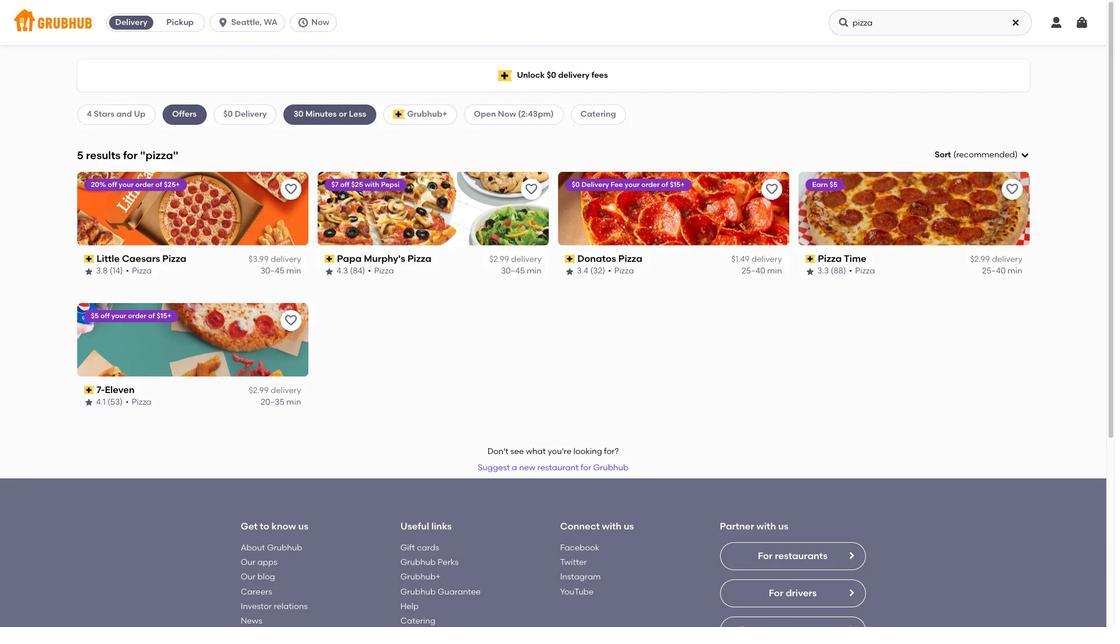 Task type: vqa. For each thing, say whether or not it's contained in the screenshot.


Task type: locate. For each thing, give the bounding box(es) containing it.
1 save this restaurant image from the top
[[284, 182, 298, 196]]

your for caesars
[[119, 181, 134, 189]]

order left '$25+' in the top left of the page
[[135, 181, 154, 189]]

with right connect
[[602, 521, 622, 532]]

our down the about
[[241, 558, 256, 568]]

off right 20%
[[108, 181, 117, 189]]

$5 down 3.8
[[91, 312, 99, 320]]

$0 delivery fee your order of $15+
[[572, 181, 685, 189]]

now inside now button
[[311, 17, 330, 27]]

connect
[[560, 521, 600, 532]]

grubhub
[[593, 463, 629, 473], [267, 543, 302, 553], [401, 558, 436, 568], [401, 587, 436, 597]]

now inside 5 results for "pizza" main content
[[498, 109, 516, 119]]

3.8 (14)
[[96, 266, 123, 276]]

0 horizontal spatial for
[[123, 148, 138, 162]]

1 vertical spatial grubhub plus flag logo image
[[393, 110, 405, 119]]

grubhub plus flag logo image right less
[[393, 110, 405, 119]]

1 horizontal spatial 30–45 min
[[501, 266, 542, 276]]

3 us from the left
[[778, 521, 789, 532]]

4.3
[[337, 266, 348, 276]]

about
[[241, 543, 265, 553]]

don't see what you're looking for?
[[488, 447, 619, 457]]

with
[[365, 181, 379, 189], [602, 521, 622, 532], [757, 521, 776, 532]]

0 vertical spatial grubhub plus flag logo image
[[498, 70, 512, 81]]

1 our from the top
[[241, 558, 256, 568]]

(88)
[[831, 266, 846, 276]]

save this restaurant image
[[284, 182, 298, 196], [284, 313, 298, 327]]

25–40
[[742, 266, 765, 276], [982, 266, 1006, 276]]

0 horizontal spatial us
[[298, 521, 308, 532]]

off for little
[[108, 181, 117, 189]]

2 vertical spatial delivery
[[582, 181, 609, 189]]

grubhub+ inside gift cards grubhub perks grubhub+ grubhub guarantee help catering
[[401, 572, 441, 582]]

help
[[401, 602, 419, 612]]

off
[[108, 181, 117, 189], [340, 181, 350, 189], [100, 312, 110, 320]]

subscription pass image left little
[[84, 255, 94, 263]]

$2.99 delivery for pizza time
[[970, 254, 1023, 264]]

(
[[954, 150, 956, 160]]

•
[[126, 266, 129, 276], [368, 266, 371, 276], [608, 266, 611, 276], [849, 266, 852, 276], [126, 397, 129, 407]]

grubhub+ left open
[[407, 109, 447, 119]]

subscription pass image
[[84, 255, 94, 263], [565, 255, 575, 263], [805, 255, 816, 263], [84, 386, 94, 394]]

right image for for drivers
[[847, 588, 856, 598]]

$15+
[[670, 181, 685, 189], [157, 312, 171, 320]]

delivery left pickup
[[115, 17, 147, 27]]

off for 7-
[[100, 312, 110, 320]]

2 30–45 from the left
[[501, 266, 525, 276]]

of right "fee"
[[662, 181, 668, 189]]

• for caesars
[[126, 266, 129, 276]]

25–40 min for pizza time
[[982, 266, 1023, 276]]

1 svg image from the left
[[217, 17, 229, 28]]

instagram link
[[560, 572, 601, 582]]

for down looking at bottom right
[[581, 463, 591, 473]]

delivery left 30 at left
[[235, 109, 267, 119]]

delivery
[[558, 70, 590, 80], [271, 254, 301, 264], [511, 254, 542, 264], [752, 254, 782, 264], [992, 254, 1023, 264], [271, 386, 301, 396]]

0 vertical spatial save this restaurant image
[[284, 182, 298, 196]]

• right (53)
[[126, 397, 129, 407]]

0 vertical spatial right image
[[847, 551, 856, 560]]

• pizza for pizza
[[608, 266, 634, 276]]

5 results for "pizza" main content
[[0, 45, 1107, 627]]

star icon image left 4.1
[[84, 398, 93, 407]]

0 vertical spatial now
[[311, 17, 330, 27]]

delivery for donatos pizza
[[752, 254, 782, 264]]

0 horizontal spatial of
[[148, 312, 155, 320]]

30–45 min
[[261, 266, 301, 276], [501, 266, 542, 276]]

earn $5
[[812, 181, 838, 189]]

2 us from the left
[[624, 521, 634, 532]]

save this restaurant image for little caesars pizza
[[284, 182, 298, 196]]

now right open
[[498, 109, 516, 119]]

for right results
[[123, 148, 138, 162]]

unlock $0 delivery fees
[[517, 70, 608, 80]]

0 horizontal spatial catering
[[401, 616, 436, 626]]

stars
[[94, 109, 114, 119]]

save this restaurant image for pizza time
[[1005, 182, 1019, 196]]

$5 right earn
[[830, 181, 838, 189]]

catering
[[581, 109, 616, 119], [401, 616, 436, 626]]

0 horizontal spatial with
[[365, 181, 379, 189]]

investor
[[241, 602, 272, 612]]

our apps link
[[241, 558, 277, 568]]

• right (84)
[[368, 266, 371, 276]]

2 horizontal spatial $2.99 delivery
[[970, 254, 1023, 264]]

$5 off your order of $15+
[[91, 312, 171, 320]]

$5
[[830, 181, 838, 189], [91, 312, 99, 320]]

• for murphy's
[[368, 266, 371, 276]]

pizza down the eleven at bottom
[[132, 397, 152, 407]]

4.3 (84)
[[337, 266, 365, 276]]

restaurant
[[538, 463, 579, 473]]

your
[[119, 181, 134, 189], [625, 181, 640, 189], [111, 312, 126, 320]]

1 horizontal spatial svg image
[[838, 17, 850, 28]]

$2.99 for papa murphy's pizza
[[489, 254, 509, 264]]

None field
[[935, 149, 1030, 161]]

1 horizontal spatial 25–40
[[982, 266, 1006, 276]]

• pizza for time
[[849, 266, 875, 276]]

grubhub down know
[[267, 543, 302, 553]]

subscription pass image for pizza time
[[805, 255, 816, 263]]

for restaurants
[[758, 551, 828, 562]]

save this restaurant button for pizza time
[[1002, 179, 1023, 200]]

delivery for 7-eleven
[[271, 386, 301, 396]]

pizza down "donatos pizza"
[[614, 266, 634, 276]]

of for eleven
[[148, 312, 155, 320]]

0 horizontal spatial grubhub plus flag logo image
[[393, 110, 405, 119]]

star icon image for 7-eleven
[[84, 398, 93, 407]]

1 horizontal spatial delivery
[[235, 109, 267, 119]]

with for connect with us
[[602, 521, 622, 532]]

pizza down little caesars pizza
[[132, 266, 152, 276]]

1 vertical spatial delivery
[[235, 109, 267, 119]]

subscription pass image for little caesars pizza
[[84, 255, 94, 263]]

us for partner with us
[[778, 521, 789, 532]]

• pizza down caesars
[[126, 266, 152, 276]]

us
[[298, 521, 308, 532], [624, 521, 634, 532], [778, 521, 789, 532]]

1 horizontal spatial of
[[155, 181, 162, 189]]

save this restaurant image
[[524, 182, 538, 196], [765, 182, 779, 196], [1005, 182, 1019, 196]]

of
[[155, 181, 162, 189], [662, 181, 668, 189], [148, 312, 155, 320]]

of down little caesars pizza
[[148, 312, 155, 320]]

1 horizontal spatial grubhub plus flag logo image
[[498, 70, 512, 81]]

0 vertical spatial for
[[758, 551, 773, 562]]

1 horizontal spatial 30–45
[[501, 266, 525, 276]]

or
[[339, 109, 347, 119]]

$0 right offers
[[223, 109, 233, 119]]

0 horizontal spatial $15+
[[157, 312, 171, 320]]

min for little caesars pizza
[[286, 266, 301, 276]]

for for for restaurants
[[758, 551, 773, 562]]

get to know us
[[241, 521, 308, 532]]

4.1 (53)
[[96, 397, 123, 407]]

Search for food, convenience, alcohol... search field
[[829, 10, 1032, 35]]

order down caesars
[[128, 312, 146, 320]]

2 horizontal spatial $0
[[572, 181, 580, 189]]

• pizza down papa murphy's pizza
[[368, 266, 394, 276]]

1 horizontal spatial us
[[624, 521, 634, 532]]

with right partner at bottom
[[757, 521, 776, 532]]

partner with us
[[720, 521, 789, 532]]

0 horizontal spatial now
[[311, 17, 330, 27]]

about grubhub link
[[241, 543, 302, 553]]

30–45 min for little caesars pizza
[[261, 266, 301, 276]]

none field containing sort
[[935, 149, 1030, 161]]

2 horizontal spatial $2.99
[[970, 254, 990, 264]]

suggest a new restaurant for grubhub
[[478, 463, 629, 473]]

0 horizontal spatial save this restaurant image
[[524, 182, 538, 196]]

right image inside for restaurants 'link'
[[847, 551, 856, 560]]

7-eleven logo image
[[77, 303, 308, 377]]

less
[[349, 109, 366, 119]]

papa murphy's pizza logo image
[[317, 172, 549, 246]]

4.1
[[96, 397, 106, 407]]

us right connect
[[624, 521, 634, 532]]

2 horizontal spatial delivery
[[582, 181, 609, 189]]

2 horizontal spatial us
[[778, 521, 789, 532]]

2 right image from the top
[[847, 588, 856, 598]]

3 save this restaurant image from the left
[[1005, 182, 1019, 196]]

1 vertical spatial for
[[581, 463, 591, 473]]

1 25–40 min from the left
[[742, 266, 782, 276]]

for inside button
[[581, 463, 591, 473]]

delivery for papa murphy's pizza
[[511, 254, 542, 264]]

0 horizontal spatial $0
[[223, 109, 233, 119]]

order
[[135, 181, 154, 189], [641, 181, 660, 189], [128, 312, 146, 320]]

main navigation navigation
[[0, 0, 1107, 45]]

$0 left "fee"
[[572, 181, 580, 189]]

none field inside 5 results for "pizza" main content
[[935, 149, 1030, 161]]

grubhub plus flag logo image for unlock $0 delivery fees
[[498, 70, 512, 81]]

1 right image from the top
[[847, 551, 856, 560]]

0 horizontal spatial 30–45 min
[[261, 266, 301, 276]]

star icon image left 3.8
[[84, 267, 93, 276]]

right image
[[847, 625, 856, 627]]

star icon image left 3.4
[[565, 267, 574, 276]]

2 save this restaurant image from the top
[[284, 313, 298, 327]]

2 vertical spatial $0
[[572, 181, 580, 189]]

star icon image for pizza time
[[805, 267, 815, 276]]

subscription pass image left 7-
[[84, 386, 94, 394]]

pizza
[[162, 253, 186, 264], [408, 253, 432, 264], [619, 253, 642, 264], [818, 253, 842, 264], [132, 266, 152, 276], [374, 266, 394, 276], [614, 266, 634, 276], [855, 266, 875, 276], [132, 397, 152, 407]]

• right (32)
[[608, 266, 611, 276]]

30–45 for papa murphy's pizza
[[501, 266, 525, 276]]

fee
[[611, 181, 623, 189]]

for
[[758, 551, 773, 562], [769, 588, 784, 599]]

star icon image left 3.3
[[805, 267, 815, 276]]

for left drivers
[[769, 588, 784, 599]]

1 vertical spatial $5
[[91, 312, 99, 320]]

1 30–45 from the left
[[261, 266, 284, 276]]

30 minutes or less
[[294, 109, 366, 119]]

pizza right "murphy's"
[[408, 253, 432, 264]]

subscription pass image left donatos
[[565, 255, 575, 263]]

1 horizontal spatial for
[[581, 463, 591, 473]]

our up careers link
[[241, 572, 256, 582]]

$0 for $0 delivery
[[223, 109, 233, 119]]

$1.49
[[732, 254, 750, 264]]

25–40 for pizza time
[[982, 266, 1006, 276]]

1 vertical spatial now
[[498, 109, 516, 119]]

facebook link
[[560, 543, 600, 553]]

right image
[[847, 551, 856, 560], [847, 588, 856, 598]]

1 save this restaurant image from the left
[[524, 182, 538, 196]]

2 save this restaurant image from the left
[[765, 182, 779, 196]]

careers link
[[241, 587, 272, 597]]

pizza down time
[[855, 266, 875, 276]]

guarantee
[[438, 587, 481, 597]]

2 25–40 min from the left
[[982, 266, 1023, 276]]

0 vertical spatial delivery
[[115, 17, 147, 27]]

$0 right unlock
[[547, 70, 556, 80]]

• pizza down time
[[849, 266, 875, 276]]

catering down fees
[[581, 109, 616, 119]]

of for caesars
[[155, 181, 162, 189]]

1 vertical spatial right image
[[847, 588, 856, 598]]

min for 7-eleven
[[286, 397, 301, 407]]

0 horizontal spatial $2.99 delivery
[[249, 386, 301, 396]]

min
[[286, 266, 301, 276], [527, 266, 542, 276], [767, 266, 782, 276], [1008, 266, 1023, 276], [286, 397, 301, 407]]

min for pizza time
[[1008, 266, 1023, 276]]

for inside 'link'
[[758, 551, 773, 562]]

• for time
[[849, 266, 852, 276]]

off down 3.8
[[100, 312, 110, 320]]

delivery for pizza time
[[992, 254, 1023, 264]]

1 vertical spatial catering
[[401, 616, 436, 626]]

• pizza for murphy's
[[368, 266, 394, 276]]

right image for for restaurants
[[847, 551, 856, 560]]

news link
[[241, 616, 262, 626]]

1 vertical spatial $0
[[223, 109, 233, 119]]

0 vertical spatial $5
[[830, 181, 838, 189]]

• for eleven
[[126, 397, 129, 407]]

grubhub inside button
[[593, 463, 629, 473]]

delivery left "fee"
[[582, 181, 609, 189]]

right image up right icon
[[847, 588, 856, 598]]

0 horizontal spatial svg image
[[217, 17, 229, 28]]

grubhub guarantee link
[[401, 587, 481, 597]]

of left '$25+' in the top left of the page
[[155, 181, 162, 189]]

2 our from the top
[[241, 572, 256, 582]]

looking
[[574, 447, 602, 457]]

1 30–45 min from the left
[[261, 266, 301, 276]]

1 vertical spatial for
[[769, 588, 784, 599]]

right image inside for drivers link
[[847, 588, 856, 598]]

your down (14)
[[111, 312, 126, 320]]

save this restaurant image for 7-eleven
[[284, 313, 298, 327]]

star icon image down subscription pass image
[[324, 267, 334, 276]]

0 horizontal spatial 25–40
[[742, 266, 765, 276]]

svg image
[[217, 17, 229, 28], [838, 17, 850, 28]]

1 horizontal spatial $2.99
[[489, 254, 509, 264]]

right image right restaurants
[[847, 551, 856, 560]]

1 horizontal spatial save this restaurant image
[[765, 182, 779, 196]]

catering down help link
[[401, 616, 436, 626]]

partner
[[720, 521, 754, 532]]

fees
[[592, 70, 608, 80]]

pizza up 3.3 (88)
[[818, 253, 842, 264]]

1 horizontal spatial with
[[602, 521, 622, 532]]

1 vertical spatial our
[[241, 572, 256, 582]]

pizza time logo image
[[798, 172, 1030, 246]]

0 horizontal spatial 25–40 min
[[742, 266, 782, 276]]

svg image
[[1050, 16, 1064, 30], [1075, 16, 1089, 30], [297, 17, 309, 28], [1011, 18, 1021, 27], [1020, 151, 1030, 160]]

your right "fee"
[[625, 181, 640, 189]]

$7 off $25 with pepsi
[[331, 181, 400, 189]]

grubhub+ down "grubhub perks" link
[[401, 572, 441, 582]]

0 horizontal spatial 30–45
[[261, 266, 284, 276]]

1 25–40 from the left
[[742, 266, 765, 276]]

with right "$25"
[[365, 181, 379, 189]]

0 vertical spatial $15+
[[670, 181, 685, 189]]

little caesars pizza
[[97, 253, 186, 264]]

grubhub plus flag logo image
[[498, 70, 512, 81], [393, 110, 405, 119]]

1 vertical spatial grubhub+
[[401, 572, 441, 582]]

save this restaurant image for papa murphy's pizza
[[524, 182, 538, 196]]

donatos pizza logo image
[[558, 172, 789, 246]]

• right (14)
[[126, 266, 129, 276]]

2 horizontal spatial save this restaurant image
[[1005, 182, 1019, 196]]

2 30–45 min from the left
[[501, 266, 542, 276]]

star icon image
[[84, 267, 93, 276], [324, 267, 334, 276], [565, 267, 574, 276], [805, 267, 815, 276], [84, 398, 93, 407]]

• right the (88)
[[849, 266, 852, 276]]

pizza down papa murphy's pizza
[[374, 266, 394, 276]]

youtube link
[[560, 587, 594, 597]]

1 us from the left
[[298, 521, 308, 532]]

save this restaurant image for donatos pizza
[[765, 182, 779, 196]]

1 vertical spatial $15+
[[157, 312, 171, 320]]

grubhub down gift cards link
[[401, 558, 436, 568]]

2 25–40 from the left
[[982, 266, 1006, 276]]

$0 delivery
[[223, 109, 267, 119]]

pizza right caesars
[[162, 253, 186, 264]]

relations
[[274, 602, 308, 612]]

20–35 min
[[261, 397, 301, 407]]

subscription pass image left pizza time
[[805, 255, 816, 263]]

pepsi
[[381, 181, 400, 189]]

30–45 for little caesars pizza
[[261, 266, 284, 276]]

0 vertical spatial our
[[241, 558, 256, 568]]

for for for drivers
[[769, 588, 784, 599]]

gift
[[401, 543, 415, 553]]

delivery for $0 delivery fee your order of $15+
[[582, 181, 609, 189]]

1 horizontal spatial catering
[[581, 109, 616, 119]]

grubhub inside 'about grubhub our apps our blog careers investor relations news'
[[267, 543, 302, 553]]

1 horizontal spatial 25–40 min
[[982, 266, 1023, 276]]

grubhub down the for?
[[593, 463, 629, 473]]

suggest a new restaurant for grubhub button
[[473, 458, 634, 479]]

delivery button
[[107, 13, 156, 32]]

us for connect with us
[[624, 521, 634, 532]]

2 horizontal spatial with
[[757, 521, 776, 532]]

don't
[[488, 447, 509, 457]]

(84)
[[350, 266, 365, 276]]

save this restaurant button for little caesars pizza
[[280, 179, 301, 200]]

to
[[260, 521, 269, 532]]

pickup
[[166, 17, 194, 27]]

now right the wa
[[311, 17, 330, 27]]

off right $7
[[340, 181, 350, 189]]

with for partner with us
[[757, 521, 776, 532]]

• pizza down "donatos pizza"
[[608, 266, 634, 276]]

1 horizontal spatial $0
[[547, 70, 556, 80]]

for down partner with us
[[758, 551, 773, 562]]

1 horizontal spatial $2.99 delivery
[[489, 254, 542, 264]]

us up 'for restaurants'
[[778, 521, 789, 532]]

us right know
[[298, 521, 308, 532]]

30–45
[[261, 266, 284, 276], [501, 266, 525, 276]]

• pizza down the eleven at bottom
[[126, 397, 152, 407]]

1 horizontal spatial now
[[498, 109, 516, 119]]

grubhub+
[[407, 109, 447, 119], [401, 572, 441, 582]]

your right 20%
[[119, 181, 134, 189]]

0 horizontal spatial delivery
[[115, 17, 147, 27]]

donatos pizza
[[577, 253, 642, 264]]

grubhub plus flag logo image left unlock
[[498, 70, 512, 81]]

0 horizontal spatial $2.99
[[249, 386, 269, 396]]

$2.99 delivery for 7-eleven
[[249, 386, 301, 396]]

1 vertical spatial save this restaurant image
[[284, 313, 298, 327]]



Task type: describe. For each thing, give the bounding box(es) containing it.
little caesars pizza logo image
[[77, 172, 308, 246]]

papa
[[337, 253, 362, 264]]

seattle,
[[231, 17, 262, 27]]

facebook twitter instagram youtube
[[560, 543, 601, 597]]

svg image inside field
[[1020, 151, 1030, 160]]

5
[[77, 148, 83, 162]]

• pizza for eleven
[[126, 397, 152, 407]]

save this restaurant button for papa murphy's pizza
[[521, 179, 542, 200]]

connect with us
[[560, 521, 634, 532]]

useful links
[[401, 521, 452, 532]]

subscription pass image for donatos pizza
[[565, 255, 575, 263]]

grubhub down grubhub+ link
[[401, 587, 436, 597]]

for restaurants link
[[720, 542, 866, 570]]

min for donatos pizza
[[767, 266, 782, 276]]

subscription pass image
[[324, 255, 335, 263]]

caesars
[[122, 253, 160, 264]]

murphy's
[[364, 253, 405, 264]]

$2.99 delivery for papa murphy's pizza
[[489, 254, 542, 264]]

subscription pass image for 7-eleven
[[84, 386, 94, 394]]

0 vertical spatial for
[[123, 148, 138, 162]]

order for caesars
[[135, 181, 154, 189]]

7-eleven
[[97, 384, 135, 395]]

apps
[[258, 558, 277, 568]]

2 svg image from the left
[[838, 17, 850, 28]]

25–40 min for donatos pizza
[[742, 266, 782, 276]]

eleven
[[105, 384, 135, 395]]

svg image inside now button
[[297, 17, 309, 28]]

order right "fee"
[[641, 181, 660, 189]]

for?
[[604, 447, 619, 457]]

a
[[512, 463, 517, 473]]

4 stars and up
[[87, 109, 146, 119]]

30
[[294, 109, 304, 119]]

0 vertical spatial $0
[[547, 70, 556, 80]]

30–45 min for papa murphy's pizza
[[501, 266, 542, 276]]

grubhub+ link
[[401, 572, 441, 582]]

papa murphy's pizza
[[337, 253, 432, 264]]

catering inside gift cards grubhub perks grubhub+ grubhub guarantee help catering
[[401, 616, 436, 626]]

drivers
[[786, 588, 817, 599]]

help link
[[401, 602, 419, 612]]

0 vertical spatial grubhub+
[[407, 109, 447, 119]]

$3.99 delivery
[[249, 254, 301, 264]]

0 horizontal spatial $5
[[91, 312, 99, 320]]

now button
[[290, 13, 342, 32]]

what
[[526, 447, 546, 457]]

earn
[[812, 181, 828, 189]]

(14)
[[110, 266, 123, 276]]

)
[[1015, 150, 1018, 160]]

youtube
[[560, 587, 594, 597]]

your for eleven
[[111, 312, 126, 320]]

1 horizontal spatial $15+
[[670, 181, 685, 189]]

new
[[519, 463, 536, 473]]

minutes
[[306, 109, 337, 119]]

links
[[431, 521, 452, 532]]

you're
[[548, 447, 572, 457]]

seattle, wa button
[[210, 13, 290, 32]]

star icon image for donatos pizza
[[565, 267, 574, 276]]

2 horizontal spatial of
[[662, 181, 668, 189]]

(53)
[[107, 397, 123, 407]]

$3.99
[[249, 254, 269, 264]]

facebook
[[560, 543, 600, 553]]

4
[[87, 109, 92, 119]]

25–40 for donatos pizza
[[742, 266, 765, 276]]

• pizza for caesars
[[126, 266, 152, 276]]

gift cards grubhub perks grubhub+ grubhub guarantee help catering
[[401, 543, 481, 626]]

pizza right donatos
[[619, 253, 642, 264]]

blog
[[258, 572, 275, 582]]

twitter
[[560, 558, 587, 568]]

$1.49 delivery
[[732, 254, 782, 264]]

for drivers
[[769, 588, 817, 599]]

gift cards link
[[401, 543, 439, 553]]

open now (2:43pm)
[[474, 109, 554, 119]]

sort
[[935, 150, 951, 160]]

restaurants
[[775, 551, 828, 562]]

up
[[134, 109, 146, 119]]

3.3 (88)
[[818, 266, 846, 276]]

offers
[[172, 109, 197, 119]]

for drivers link
[[720, 580, 866, 607]]

know
[[272, 521, 296, 532]]

donatos
[[577, 253, 616, 264]]

delivery for $0 delivery
[[235, 109, 267, 119]]

twitter link
[[560, 558, 587, 568]]

• for pizza
[[608, 266, 611, 276]]

sort ( recommended )
[[935, 150, 1018, 160]]

suggest
[[478, 463, 510, 473]]

careers
[[241, 587, 272, 597]]

recommended
[[956, 150, 1015, 160]]

useful
[[401, 521, 429, 532]]

20–35
[[261, 397, 284, 407]]

1 horizontal spatial $5
[[830, 181, 838, 189]]

5 results for "pizza"
[[77, 148, 178, 162]]

cards
[[417, 543, 439, 553]]

$25
[[351, 181, 363, 189]]

seattle, wa
[[231, 17, 278, 27]]

20%
[[91, 181, 106, 189]]

wa
[[264, 17, 278, 27]]

$25+
[[164, 181, 180, 189]]

svg image inside "seattle, wa" button
[[217, 17, 229, 28]]

see
[[510, 447, 524, 457]]

0 vertical spatial catering
[[581, 109, 616, 119]]

$0 for $0 delivery fee your order of $15+
[[572, 181, 580, 189]]

"pizza"
[[140, 148, 178, 162]]

7-
[[97, 384, 105, 395]]

save this restaurant button for 7-eleven
[[280, 310, 301, 331]]

$2.99 for 7-eleven
[[249, 386, 269, 396]]

pickup button
[[156, 13, 205, 32]]

grubhub perks link
[[401, 558, 459, 568]]

delivery inside button
[[115, 17, 147, 27]]

about grubhub our apps our blog careers investor relations news
[[241, 543, 308, 626]]

delivery for little caesars pizza
[[271, 254, 301, 264]]

save this restaurant button for donatos pizza
[[761, 179, 782, 200]]

3.4
[[577, 266, 588, 276]]

open
[[474, 109, 496, 119]]

3.4 (32)
[[577, 266, 605, 276]]

min for papa murphy's pizza
[[527, 266, 542, 276]]

star icon image for papa murphy's pizza
[[324, 267, 334, 276]]

off for papa
[[340, 181, 350, 189]]

grubhub plus flag logo image for grubhub+
[[393, 110, 405, 119]]

$2.99 for pizza time
[[970, 254, 990, 264]]

(2:43pm)
[[518, 109, 554, 119]]

order for eleven
[[128, 312, 146, 320]]

results
[[86, 148, 121, 162]]

(32)
[[590, 266, 605, 276]]

star icon image for little caesars pizza
[[84, 267, 93, 276]]



